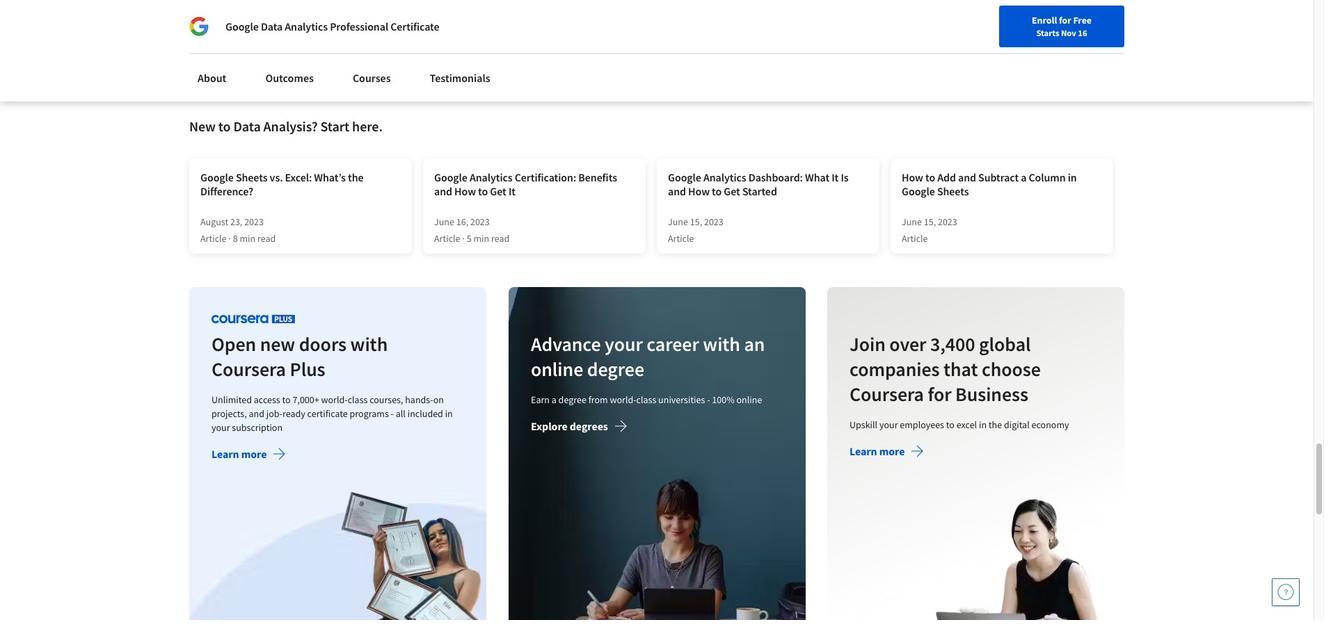 Task type: vqa. For each thing, say whether or not it's contained in the screenshot.
business
yes



Task type: locate. For each thing, give the bounding box(es) containing it.
1 horizontal spatial read
[[491, 233, 509, 245]]

earn
[[531, 394, 549, 407]]

sheets left subtract
[[937, 185, 969, 199]]

world-
[[321, 394, 348, 407], [610, 394, 636, 407]]

with left an
[[703, 332, 740, 357]]

the
[[348, 171, 364, 185], [989, 419, 1002, 432]]

for up employees at bottom right
[[928, 382, 952, 407]]

analytics for google analytics certification: benefits and how to get it
[[470, 171, 513, 185]]

in right included
[[445, 408, 453, 421]]

read for to
[[491, 233, 509, 245]]

in
[[1068, 171, 1077, 185], [445, 408, 453, 421], [979, 419, 987, 432]]

coursera
[[212, 357, 286, 382], [850, 382, 924, 407]]

vs.
[[270, 171, 283, 185]]

0 horizontal spatial in
[[445, 408, 453, 421]]

1 horizontal spatial it
[[832, 171, 839, 185]]

1 horizontal spatial sheets
[[937, 185, 969, 199]]

7,000+
[[293, 394, 319, 407]]

earn a degree from world-class universities - 100% online
[[531, 394, 762, 407]]

june for how to add and subtract a column in google sheets
[[902, 216, 922, 228]]

coursera plus image
[[212, 315, 295, 324]]

1 horizontal spatial online
[[736, 394, 762, 407]]

slides element
[[214, 68, 1099, 82]]

1 horizontal spatial with
[[703, 332, 740, 357]]

article inside august 23, 2023 article · 8 min read
[[200, 233, 227, 245]]

in inside the unlimited access to 7,000+ world-class courses, hands-on projects, and job-ready certificate programs - all included in your subscription
[[445, 408, 453, 421]]

0 vertical spatial for
[[1059, 14, 1071, 26]]

coursera up unlimited
[[212, 357, 286, 382]]

1 horizontal spatial for
[[1059, 14, 1071, 26]]

with inside 'open new doors with coursera plus'
[[350, 332, 388, 357]]

world- inside the unlimited access to 7,000+ world-class courses, hands-on projects, and job-ready certificate programs - all included in your subscription
[[321, 394, 348, 407]]

is
[[841, 171, 849, 185]]

get inside google analytics dashboard: what it is and how to get started
[[724, 185, 740, 199]]

0 vertical spatial degree
[[587, 357, 644, 382]]

0 horizontal spatial with
[[350, 332, 388, 357]]

to left excel
[[946, 419, 955, 432]]

analytics inside google analytics certification: benefits and how to get it
[[470, 171, 513, 185]]

data left analysis?
[[233, 118, 261, 135]]

read right 8
[[257, 233, 276, 245]]

and inside google analytics dashboard: what it is and how to get started
[[668, 185, 686, 199]]

with inside advance your career with an online degree
[[703, 332, 740, 357]]

2 horizontal spatial analytics
[[703, 171, 746, 185]]

employees
[[900, 419, 944, 432]]

google
[[225, 19, 259, 33], [200, 171, 234, 185], [434, 171, 467, 185], [668, 171, 701, 185], [902, 185, 935, 199]]

1 vertical spatial for
[[928, 382, 952, 407]]

new left career
[[968, 44, 986, 56]]

4 2023 from the left
[[938, 216, 957, 228]]

analytics left certification:
[[470, 171, 513, 185]]

more down employees at bottom right
[[880, 445, 905, 459]]

get left started
[[724, 185, 740, 199]]

more for the right learn more link
[[880, 445, 905, 459]]

1 · from the left
[[228, 233, 231, 245]]

world- for 7,000+
[[321, 394, 348, 407]]

0 horizontal spatial class
[[348, 394, 368, 407]]

1 june 15, 2023 article from the left
[[668, 216, 723, 245]]

2 horizontal spatial in
[[1068, 171, 1077, 185]]

1 horizontal spatial learn
[[850, 445, 877, 459]]

2 world- from the left
[[610, 394, 636, 407]]

1 horizontal spatial more
[[880, 445, 905, 459]]

article for google analytics dashboard: what it is and how to get started
[[668, 233, 694, 245]]

2 june from the left
[[668, 216, 688, 228]]

learn more down upskill
[[850, 445, 905, 459]]

3,400
[[930, 332, 975, 357]]

2 class from the left
[[636, 394, 656, 407]]

find
[[927, 44, 945, 56]]

with right doors
[[350, 332, 388, 357]]

· inside june 16, 2023 article · 5 min read
[[462, 233, 465, 245]]

2023 right 23,
[[244, 216, 264, 228]]

new to data analysis? start here.
[[189, 118, 383, 135]]

a right the earn
[[551, 394, 556, 407]]

more down subscription
[[241, 448, 267, 462]]

with for doors
[[350, 332, 388, 357]]

coursera inside join over 3,400 global companies that choose coursera for business
[[850, 382, 924, 407]]

1 vertical spatial degree
[[558, 394, 586, 407]]

0 horizontal spatial analytics
[[285, 19, 328, 33]]

article inside june 16, 2023 article · 5 min read
[[434, 233, 460, 245]]

2023 down add
[[938, 216, 957, 228]]

how to add and subtract a column in google sheets
[[902, 171, 1077, 199]]

learn down projects,
[[212, 448, 239, 462]]

google image
[[189, 17, 209, 36]]

career
[[988, 44, 1015, 56]]

0 horizontal spatial ·
[[228, 233, 231, 245]]

0 horizontal spatial sheets
[[236, 171, 268, 185]]

1 horizontal spatial june 15, 2023 article
[[902, 216, 957, 245]]

for
[[206, 7, 221, 21]]

1 with from the left
[[350, 332, 388, 357]]

the right what's
[[348, 171, 364, 185]]

2 min from the left
[[473, 233, 489, 245]]

1 horizontal spatial -
[[707, 394, 710, 407]]

· for difference?
[[228, 233, 231, 245]]

0 horizontal spatial june 15, 2023 article
[[668, 216, 723, 245]]

min inside august 23, 2023 article · 8 min read
[[240, 233, 255, 245]]

june inside june 16, 2023 article · 5 min read
[[434, 216, 454, 228]]

and inside the unlimited access to 7,000+ world-class courses, hands-on projects, and job-ready certificate programs - all included in your subscription
[[249, 408, 264, 421]]

analytics
[[285, 19, 328, 33], [470, 171, 513, 185], [703, 171, 746, 185]]

-
[[707, 394, 710, 407], [391, 408, 394, 421]]

learn down upskill
[[850, 445, 877, 459]]

1 horizontal spatial coursera
[[850, 382, 924, 407]]

0 horizontal spatial how
[[454, 185, 476, 199]]

1 horizontal spatial analytics
[[470, 171, 513, 185]]

join over 3,400 global companies that choose coursera for business
[[850, 332, 1041, 407]]

unlimited access to 7,000+ world-class courses, hands-on projects, and job-ready certificate programs - all included in your subscription
[[212, 394, 453, 434]]

1 horizontal spatial june
[[668, 216, 688, 228]]

1 horizontal spatial 15,
[[924, 216, 936, 228]]

coursera up upskill
[[850, 382, 924, 407]]

0 horizontal spatial 15,
[[690, 216, 702, 228]]

1 horizontal spatial the
[[989, 419, 1002, 432]]

· left 8
[[228, 233, 231, 245]]

min right 8
[[240, 233, 255, 245]]

1 world- from the left
[[321, 394, 348, 407]]

2 read from the left
[[491, 233, 509, 245]]

15, for to
[[690, 216, 702, 228]]

universities
[[658, 394, 705, 407]]

0 horizontal spatial world-
[[321, 394, 348, 407]]

1 horizontal spatial a
[[1021, 171, 1027, 185]]

2023 for certification:
[[470, 216, 490, 228]]

get
[[490, 185, 506, 199], [724, 185, 740, 199]]

0 horizontal spatial online
[[531, 357, 583, 382]]

analytics left dashboard:
[[703, 171, 746, 185]]

your inside advance your career with an online degree
[[604, 332, 643, 357]]

2 2023 from the left
[[470, 216, 490, 228]]

how left add
[[902, 171, 923, 185]]

to up ready
[[282, 394, 291, 407]]

your left career
[[604, 332, 643, 357]]

sheets left the vs.
[[236, 171, 268, 185]]

0 horizontal spatial learn
[[212, 448, 239, 462]]

degree left from
[[558, 394, 586, 407]]

world- right from
[[610, 394, 636, 407]]

2 article from the left
[[434, 233, 460, 245]]

15, for google
[[924, 216, 936, 228]]

online right 100%
[[736, 394, 762, 407]]

1 vertical spatial -
[[391, 408, 394, 421]]

class for universities
[[636, 394, 656, 407]]

google inside the google sheets vs. excel: what's the difference?
[[200, 171, 234, 185]]

world- for from
[[610, 394, 636, 407]]

data up outcomes
[[261, 19, 283, 33]]

0 horizontal spatial get
[[490, 185, 506, 199]]

it
[[832, 171, 839, 185], [509, 185, 516, 199]]

certification:
[[515, 171, 576, 185]]

your right find
[[947, 44, 966, 56]]

2 june 15, 2023 article from the left
[[902, 216, 957, 245]]

learn
[[850, 445, 877, 459], [212, 448, 239, 462]]

1 read from the left
[[257, 233, 276, 245]]

for up nov
[[1059, 14, 1071, 26]]

economy
[[1032, 419, 1069, 432]]

· inside august 23, 2023 article · 8 min read
[[228, 233, 231, 245]]

your inside the unlimited access to 7,000+ world-class courses, hands-on projects, and job-ready certificate programs - all included in your subscription
[[212, 422, 230, 434]]

read inside june 16, 2023 article · 5 min read
[[491, 233, 509, 245]]

1 article from the left
[[200, 233, 227, 245]]

1 min from the left
[[240, 233, 255, 245]]

2023 inside august 23, 2023 article · 8 min read
[[244, 216, 264, 228]]

class up programs
[[348, 394, 368, 407]]

analytics inside google analytics dashboard: what it is and how to get started
[[703, 171, 746, 185]]

·
[[228, 233, 231, 245], [462, 233, 465, 245]]

that
[[944, 357, 978, 382]]

subscription
[[232, 422, 283, 434]]

0 horizontal spatial june
[[434, 216, 454, 228]]

1 horizontal spatial world-
[[610, 394, 636, 407]]

enroll
[[1032, 14, 1057, 26]]

a left the column
[[1021, 171, 1027, 185]]

to
[[218, 118, 231, 135], [925, 171, 935, 185], [478, 185, 488, 199], [712, 185, 722, 199], [282, 394, 291, 407], [946, 419, 955, 432]]

explore degrees
[[531, 420, 608, 434]]

0 vertical spatial online
[[531, 357, 583, 382]]

world- up certificate
[[321, 394, 348, 407]]

google for google analytics dashboard: what it is and how to get started
[[668, 171, 701, 185]]

companies
[[850, 357, 940, 382]]

to left add
[[925, 171, 935, 185]]

min right "5" at left top
[[473, 233, 489, 245]]

global
[[979, 332, 1031, 357]]

3 2023 from the left
[[704, 216, 723, 228]]

1 horizontal spatial min
[[473, 233, 489, 245]]

0 horizontal spatial new
[[189, 118, 216, 135]]

june 15, 2023 article for google
[[902, 216, 957, 245]]

1 2023 from the left
[[244, 216, 264, 228]]

read
[[257, 233, 276, 245], [491, 233, 509, 245]]

to up june 16, 2023 article · 5 min read
[[478, 185, 488, 199]]

class for courses,
[[348, 394, 368, 407]]

5
[[467, 233, 471, 245]]

2023 right "16,"
[[470, 216, 490, 228]]

degree
[[587, 357, 644, 382], [558, 394, 586, 407]]

article
[[200, 233, 227, 245], [434, 233, 460, 245], [668, 233, 694, 245], [902, 233, 928, 245]]

1 horizontal spatial class
[[636, 394, 656, 407]]

it up june 16, 2023 article · 5 min read
[[509, 185, 516, 199]]

2 horizontal spatial how
[[902, 171, 923, 185]]

to inside google analytics dashboard: what it is and how to get started
[[712, 185, 722, 199]]

what's
[[314, 171, 346, 185]]

find your new career
[[927, 44, 1015, 56]]

your down projects,
[[212, 422, 230, 434]]

min inside june 16, 2023 article · 5 min read
[[473, 233, 489, 245]]

min
[[240, 233, 255, 245], [473, 233, 489, 245]]

article for google analytics certification: benefits and how to get it
[[434, 233, 460, 245]]

learn more down subscription
[[212, 448, 267, 462]]

new down about
[[189, 118, 216, 135]]

benefits
[[578, 171, 617, 185]]

2 horizontal spatial june
[[902, 216, 922, 228]]

4 article from the left
[[902, 233, 928, 245]]

1 horizontal spatial degree
[[587, 357, 644, 382]]

how left started
[[688, 185, 710, 199]]

0 horizontal spatial the
[[348, 171, 364, 185]]

1 june from the left
[[434, 216, 454, 228]]

get up june 16, 2023 article · 5 min read
[[490, 185, 506, 199]]

- left all
[[391, 408, 394, 421]]

16,
[[456, 216, 468, 228]]

to inside how to add and subtract a column in google sheets
[[925, 171, 935, 185]]

certificate
[[391, 19, 439, 33]]

to down about
[[218, 118, 231, 135]]

google analytics dashboard: what it is and how to get started
[[668, 171, 849, 199]]

2023 inside june 16, 2023 article · 5 min read
[[470, 216, 490, 228]]

0 horizontal spatial it
[[509, 185, 516, 199]]

analytics left professional
[[285, 19, 328, 33]]

3 june from the left
[[902, 216, 922, 228]]

23,
[[230, 216, 242, 228]]

0 horizontal spatial min
[[240, 233, 255, 245]]

1 15, from the left
[[690, 216, 702, 228]]

courses link
[[344, 63, 399, 93]]

it inside google analytics certification: benefits and how to get it
[[509, 185, 516, 199]]

google inside google analytics dashboard: what it is and how to get started
[[668, 171, 701, 185]]

1 get from the left
[[490, 185, 506, 199]]

data
[[261, 19, 283, 33], [233, 118, 261, 135]]

the left digital
[[989, 419, 1002, 432]]

3 article from the left
[[668, 233, 694, 245]]

for inside join over 3,400 global companies that choose coursera for business
[[928, 382, 952, 407]]

None search field
[[198, 37, 532, 64]]

your right upskill
[[880, 419, 898, 432]]

class inside the unlimited access to 7,000+ world-class courses, hands-on projects, and job-ready certificate programs - all included in your subscription
[[348, 394, 368, 407]]

in right the column
[[1068, 171, 1077, 185]]

8
[[233, 233, 238, 245]]

to left started
[[712, 185, 722, 199]]

2 · from the left
[[462, 233, 465, 245]]

1 class from the left
[[348, 394, 368, 407]]

0 horizontal spatial -
[[391, 408, 394, 421]]

· left "5" at left top
[[462, 233, 465, 245]]

1 vertical spatial a
[[551, 394, 556, 407]]

august
[[200, 216, 228, 228]]

0 vertical spatial the
[[348, 171, 364, 185]]

0 horizontal spatial more
[[241, 448, 267, 462]]

2 with from the left
[[703, 332, 740, 357]]

outcomes link
[[257, 63, 322, 93]]

2 get from the left
[[724, 185, 740, 199]]

2023 down google analytics dashboard: what it is and how to get started
[[704, 216, 723, 228]]

1 horizontal spatial get
[[724, 185, 740, 199]]

0 horizontal spatial for
[[928, 382, 952, 407]]

a
[[1021, 171, 1027, 185], [551, 394, 556, 407]]

june 15, 2023 article for to
[[668, 216, 723, 245]]

it left is
[[832, 171, 839, 185]]

0 vertical spatial a
[[1021, 171, 1027, 185]]

started
[[742, 185, 777, 199]]

1 horizontal spatial ·
[[462, 233, 465, 245]]

explore degrees link
[[531, 420, 627, 437]]

google inside google analytics certification: benefits and how to get it
[[434, 171, 467, 185]]

digital
[[1004, 419, 1030, 432]]

read inside august 23, 2023 article · 8 min read
[[257, 233, 276, 245]]

learn more link down subscription
[[212, 448, 286, 464]]

0 horizontal spatial learn more link
[[212, 448, 286, 464]]

2023 for dashboard:
[[704, 216, 723, 228]]

0 vertical spatial -
[[707, 394, 710, 407]]

learn more link down upskill
[[850, 445, 925, 462]]

2 15, from the left
[[924, 216, 936, 228]]

0 horizontal spatial read
[[257, 233, 276, 245]]

class left "universities"
[[636, 394, 656, 407]]

2023 for add
[[938, 216, 957, 228]]

1 horizontal spatial new
[[968, 44, 986, 56]]

online up the earn
[[531, 357, 583, 382]]

what
[[805, 171, 830, 185]]

0 horizontal spatial coursera
[[212, 357, 286, 382]]

for
[[1059, 14, 1071, 26], [928, 382, 952, 407]]

online inside advance your career with an online degree
[[531, 357, 583, 382]]

- left 100%
[[707, 394, 710, 407]]

min for to
[[473, 233, 489, 245]]

read right "5" at left top
[[491, 233, 509, 245]]

how up "16,"
[[454, 185, 476, 199]]

learn more
[[850, 445, 905, 459], [212, 448, 267, 462]]

degree up from
[[587, 357, 644, 382]]

in right excel
[[979, 419, 987, 432]]

1 horizontal spatial how
[[688, 185, 710, 199]]



Task type: describe. For each thing, give the bounding box(es) containing it.
0 horizontal spatial a
[[551, 394, 556, 407]]

and inside how to add and subtract a column in google sheets
[[958, 171, 976, 185]]

about
[[198, 71, 226, 85]]

sheets inside how to add and subtract a column in google sheets
[[937, 185, 969, 199]]

advance
[[531, 332, 601, 357]]

june for google analytics dashboard: what it is and how to get started
[[668, 216, 688, 228]]

for link
[[200, 0, 284, 28]]

difference?
[[200, 185, 253, 199]]

projects,
[[212, 408, 247, 421]]

a inside how to add and subtract a column in google sheets
[[1021, 171, 1027, 185]]

june for google analytics certification: benefits and how to get it
[[434, 216, 454, 228]]

analytics for google analytics dashboard: what it is and how to get started
[[703, 171, 746, 185]]

google inside how to add and subtract a column in google sheets
[[902, 185, 935, 199]]

article for how to add and subtract a column in google sheets
[[902, 233, 928, 245]]

add
[[937, 171, 956, 185]]

and inside google analytics certification: benefits and how to get it
[[434, 185, 452, 199]]

upskill your employees to excel in the digital economy
[[850, 419, 1069, 432]]

certificate
[[307, 408, 348, 421]]

join
[[850, 332, 886, 357]]

career
[[646, 332, 699, 357]]

subtract
[[978, 171, 1019, 185]]

how inside google analytics dashboard: what it is and how to get started
[[688, 185, 710, 199]]

testimonials
[[430, 71, 490, 85]]

read for difference?
[[257, 233, 276, 245]]

from
[[588, 394, 608, 407]]

unlimited
[[212, 394, 252, 407]]

new
[[260, 332, 295, 357]]

get inside google analytics certification: benefits and how to get it
[[490, 185, 506, 199]]

professional
[[330, 19, 388, 33]]

1 vertical spatial the
[[989, 419, 1002, 432]]

on
[[433, 394, 444, 407]]

coursera inside 'open new doors with coursera plus'
[[212, 357, 286, 382]]

2023 for vs.
[[244, 216, 264, 228]]

courses,
[[370, 394, 403, 407]]

0 vertical spatial new
[[968, 44, 986, 56]]

more for the left learn more link
[[241, 448, 267, 462]]

0 horizontal spatial learn more
[[212, 448, 267, 462]]

how inside google analytics certification: benefits and how to get it
[[454, 185, 476, 199]]

0 vertical spatial data
[[261, 19, 283, 33]]

min for difference?
[[240, 233, 255, 245]]

access
[[254, 394, 280, 407]]

starts
[[1036, 27, 1059, 38]]

choose
[[982, 357, 1041, 382]]

degrees
[[569, 420, 608, 434]]

find your new career link
[[921, 42, 1022, 59]]

english
[[1047, 43, 1081, 57]]

business
[[956, 382, 1029, 407]]

it inside google analytics dashboard: what it is and how to get started
[[832, 171, 839, 185]]

in inside how to add and subtract a column in google sheets
[[1068, 171, 1077, 185]]

1 horizontal spatial learn more
[[850, 445, 905, 459]]

testimonials link
[[421, 63, 499, 93]]

column
[[1029, 171, 1066, 185]]

start
[[320, 118, 349, 135]]

- inside the unlimited access to 7,000+ world-class courses, hands-on projects, and job-ready certificate programs - all included in your subscription
[[391, 408, 394, 421]]

june 16, 2023 article · 5 min read
[[434, 216, 509, 245]]

your for find
[[947, 44, 966, 56]]

google for google sheets vs. excel: what's the difference?
[[200, 171, 234, 185]]

16
[[1078, 27, 1087, 38]]

doors
[[299, 332, 347, 357]]

the inside the google sheets vs. excel: what's the difference?
[[348, 171, 364, 185]]

open
[[212, 332, 256, 357]]

google for google analytics certification: benefits and how to get it
[[434, 171, 467, 185]]

google sheets vs. excel: what's the difference?
[[200, 171, 364, 199]]

nov
[[1061, 27, 1076, 38]]

open new doors with coursera plus
[[212, 332, 388, 382]]

with for career
[[703, 332, 740, 357]]

for inside enroll for free starts nov 16
[[1059, 14, 1071, 26]]

excel:
[[285, 171, 312, 185]]

ready
[[282, 408, 305, 421]]

google data analytics professional certificate
[[225, 19, 439, 33]]

free
[[1073, 14, 1092, 26]]

article for google sheets vs. excel: what's the difference?
[[200, 233, 227, 245]]

to inside the unlimited access to 7,000+ world-class courses, hands-on projects, and job-ready certificate programs - all included in your subscription
[[282, 394, 291, 407]]

degree inside advance your career with an online degree
[[587, 357, 644, 382]]

dashboard:
[[749, 171, 803, 185]]

over
[[890, 332, 927, 357]]

help center image
[[1278, 584, 1294, 601]]

sheets inside the google sheets vs. excel: what's the difference?
[[236, 171, 268, 185]]

your for upskill
[[880, 419, 898, 432]]

about link
[[189, 63, 235, 93]]

job-
[[266, 408, 282, 421]]

advance your career with an online degree
[[531, 332, 765, 382]]

analysis?
[[263, 118, 318, 135]]

enroll for free starts nov 16
[[1032, 14, 1092, 38]]

0 horizontal spatial degree
[[558, 394, 586, 407]]

included
[[408, 408, 443, 421]]

excel
[[957, 419, 977, 432]]

courses
[[353, 71, 391, 85]]

1 vertical spatial data
[[233, 118, 261, 135]]

english button
[[1022, 28, 1106, 73]]

outcomes
[[265, 71, 314, 85]]

how inside how to add and subtract a column in google sheets
[[902, 171, 923, 185]]

programs
[[350, 408, 389, 421]]

your for advance
[[604, 332, 643, 357]]

upskill
[[850, 419, 878, 432]]

1 horizontal spatial learn more link
[[850, 445, 925, 462]]

google for google data analytics professional certificate
[[225, 19, 259, 33]]

1 horizontal spatial in
[[979, 419, 987, 432]]

1 vertical spatial online
[[736, 394, 762, 407]]

1 vertical spatial new
[[189, 118, 216, 135]]

here.
[[352, 118, 383, 135]]

august 23, 2023 article · 8 min read
[[200, 216, 276, 245]]

100%
[[712, 394, 734, 407]]

hands-
[[405, 394, 433, 407]]

to inside google analytics certification: benefits and how to get it
[[478, 185, 488, 199]]

all
[[396, 408, 406, 421]]

explore
[[531, 420, 567, 434]]

· for to
[[462, 233, 465, 245]]

an
[[744, 332, 765, 357]]

google analytics certification: benefits and how to get it
[[434, 171, 617, 199]]

plus
[[290, 357, 325, 382]]



